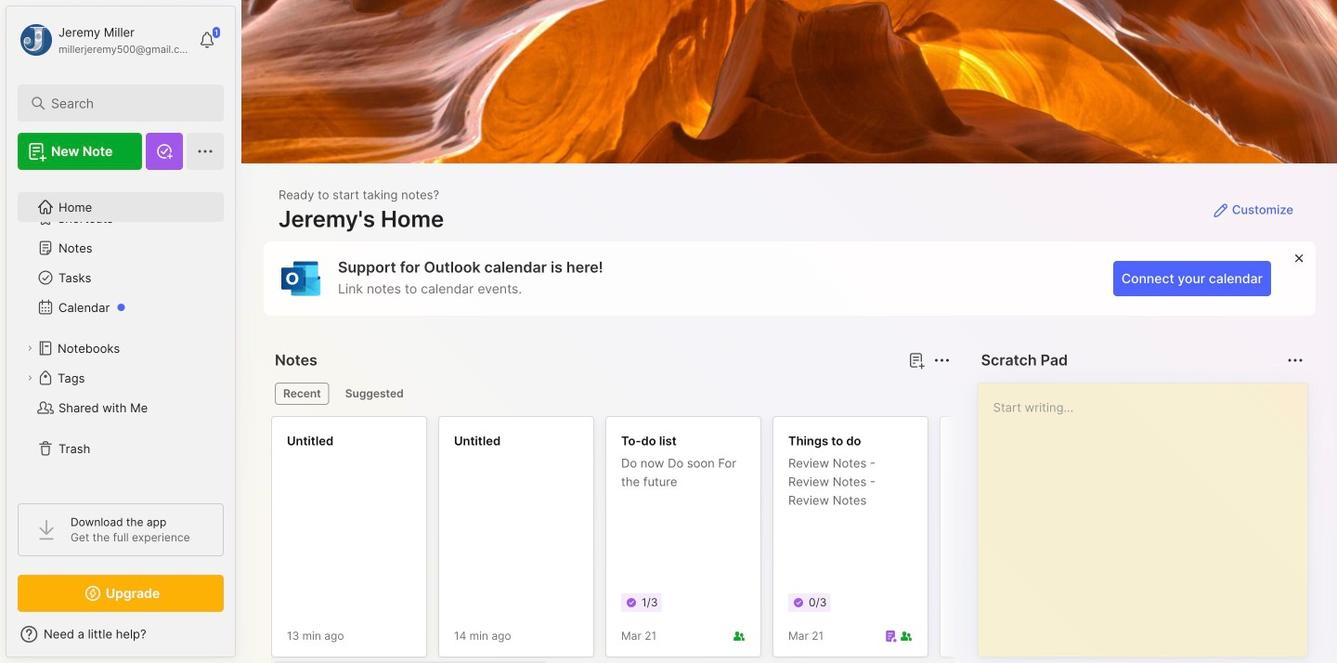 Task type: vqa. For each thing, say whether or not it's contained in the screenshot.
SEARCH FIELD
yes



Task type: describe. For each thing, give the bounding box(es) containing it.
main element
[[0, 0, 241, 663]]

expand tags image
[[24, 372, 35, 384]]

1 tab from the left
[[275, 383, 329, 405]]

2 tab from the left
[[337, 383, 412, 405]]

Account field
[[18, 21, 189, 59]]



Task type: locate. For each thing, give the bounding box(es) containing it.
tree
[[7, 181, 235, 487]]

row group
[[271, 416, 1337, 663]]

WHAT'S NEW field
[[7, 620, 235, 649]]

expand notebooks image
[[24, 343, 35, 354]]

0 horizontal spatial tab
[[275, 383, 329, 405]]

tab list
[[275, 383, 948, 405]]

Search text field
[[51, 95, 199, 112]]

tree inside main element
[[7, 181, 235, 487]]

click to collapse image
[[235, 629, 248, 651]]

None search field
[[51, 92, 199, 114]]

1 horizontal spatial tab
[[337, 383, 412, 405]]

Start writing… text field
[[993, 384, 1307, 642]]

tab
[[275, 383, 329, 405], [337, 383, 412, 405]]

none search field inside main element
[[51, 92, 199, 114]]



